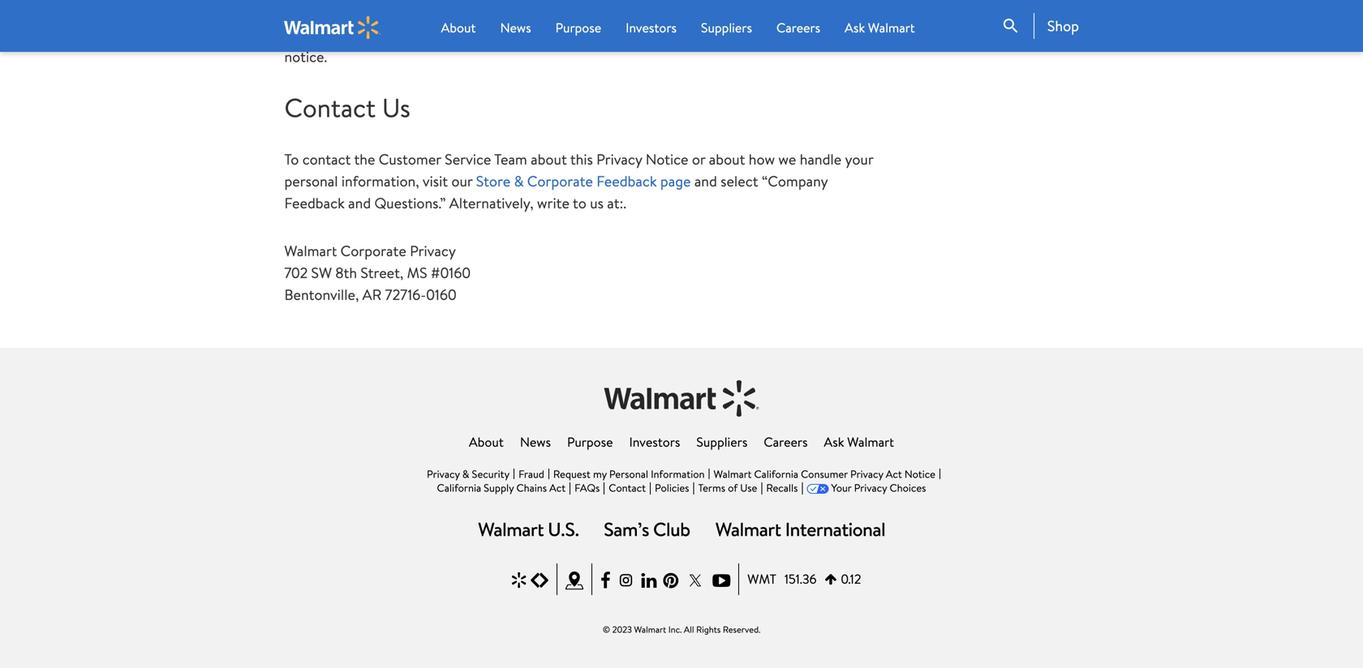 Task type: vqa. For each thing, say whether or not it's contained in the screenshot.
in to the left
no



Task type: describe. For each thing, give the bounding box(es) containing it.
careers for shop
[[776, 19, 820, 37]]

0 vertical spatial and
[[694, 171, 717, 191]]

was
[[650, 25, 673, 45]]

information
[[651, 467, 705, 481]]

team
[[494, 149, 527, 170]]

sams club image
[[531, 571, 548, 592]]

store & corporate feedback page
[[476, 171, 691, 191]]

ask walmart link for shop
[[845, 18, 915, 37]]

fraud link
[[519, 467, 544, 481]]

ask for fraud
[[824, 433, 844, 451]]

service
[[445, 149, 491, 170]]

we'll
[[364, 25, 395, 45]]

reserved.
[[723, 624, 760, 636]]

bentonville,
[[284, 285, 359, 305]]

"company
[[762, 171, 828, 191]]

significant
[[443, 3, 508, 23]]

to
[[284, 149, 299, 170]]

about for about link in the bottom left of the page
[[469, 433, 504, 451]]

2 horizontal spatial our
[[677, 3, 698, 23]]

will
[[308, 3, 329, 23]]

contact
[[302, 149, 351, 170]]

recalls link
[[766, 481, 798, 495]]

location image
[[565, 571, 583, 592]]

privacy left security
[[427, 467, 460, 481]]

notice up at
[[751, 3, 794, 23]]

use
[[740, 481, 757, 495]]

how
[[749, 149, 775, 170]]

contact for contact link
[[609, 481, 646, 495]]

updates,
[[512, 3, 565, 23]]

investors link
[[629, 433, 680, 451]]

walmart inside walmart corporate privacy 702 sw 8th street, ms #0160 bentonville, ar 72716-0160
[[284, 241, 337, 261]]

151.36
[[784, 570, 817, 588]]

purpose link
[[567, 433, 613, 451]]

my
[[593, 467, 607, 481]]

ask for shop
[[845, 19, 865, 37]]

privacy inside walmart california consumer privacy act notice california supply chains act
[[850, 467, 883, 481]]

notice down please
[[603, 25, 646, 45]]

investors for investors link
[[629, 433, 680, 451]]

wmt
[[747, 570, 776, 588]]

youtube play image
[[713, 571, 730, 592]]

search
[[1001, 16, 1021, 36]]

home image
[[284, 16, 380, 39]]

news link
[[520, 433, 551, 451]]

privacy right the your
[[854, 481, 887, 495]]

notice.
[[284, 47, 327, 67]]

ms
[[407, 263, 427, 283]]

contact us
[[284, 90, 410, 126]]

request my personal information
[[553, 467, 705, 481]]

supply
[[484, 481, 514, 495]]

sw
[[311, 263, 332, 283]]

2 logs image from the left
[[605, 523, 689, 537]]

0 horizontal spatial of
[[426, 3, 440, 23]]

2023
[[612, 624, 632, 636]]

ask walmart for shop
[[845, 19, 915, 37]]

changes.
[[307, 25, 361, 45]]

policies
[[655, 481, 689, 495]]

policies link
[[655, 481, 689, 495]]

privacy down but
[[554, 25, 600, 45]]

the down periodically
[[839, 25, 860, 45]]

to
[[573, 193, 586, 213]]

contact link
[[609, 481, 646, 495]]

us
[[590, 193, 604, 213]]

your
[[845, 149, 873, 170]]

feedback for and
[[284, 193, 345, 213]]

all
[[684, 624, 694, 636]]

fraud
[[519, 467, 544, 481]]

check
[[636, 3, 673, 23]]

request
[[553, 467, 591, 481]]

terms of use
[[698, 481, 757, 495]]

date
[[498, 25, 526, 45]]

the right at
[[772, 25, 793, 45]]

personal
[[609, 467, 648, 481]]

california supply chains act link
[[437, 481, 566, 495]]

careers link for shop
[[776, 18, 820, 37]]

suppliers button
[[701, 18, 752, 37]]

request my personal information link
[[553, 467, 705, 481]]

1 horizontal spatial california
[[754, 467, 798, 481]]

purpose for purpose link
[[567, 433, 613, 451]]

purpose button
[[555, 18, 601, 37]]

walmart logo dark image
[[604, 380, 759, 417]]

at:.
[[607, 193, 626, 213]]

2 about from the left
[[709, 149, 745, 170]]

but
[[568, 3, 590, 23]]

notice inside to contact the customer service team about this privacy notice or about how we handle your personal information, visit our
[[646, 149, 688, 170]]

walmart inside walmart california consumer privacy act notice california supply chains act
[[714, 467, 752, 481]]

us
[[382, 90, 410, 126]]

information,
[[341, 171, 419, 191]]

questions."
[[374, 193, 446, 213]]

visit
[[423, 171, 448, 191]]

post
[[442, 25, 470, 45]]

news button
[[500, 18, 531, 37]]

write
[[537, 193, 569, 213]]

8th
[[335, 263, 357, 283]]

about link
[[469, 433, 504, 451]]

your privacy choices link
[[831, 481, 926, 495]]

consumer
[[801, 467, 848, 481]]



Task type: locate. For each thing, give the bounding box(es) containing it.
0 horizontal spatial ask
[[824, 433, 844, 451]]

0 horizontal spatial california
[[437, 481, 481, 495]]

0.12
[[841, 570, 861, 588]]

suppliers link
[[696, 433, 747, 451]]

1 horizontal spatial ask
[[845, 19, 865, 37]]

about up select
[[709, 149, 745, 170]]

1 vertical spatial and
[[348, 193, 371, 213]]

periodically
[[797, 3, 869, 23]]

702
[[284, 263, 308, 283]]

and
[[694, 171, 717, 191], [348, 193, 371, 213]]

0 horizontal spatial contact
[[284, 90, 376, 126]]

about left 'this'
[[531, 149, 567, 170]]

1 vertical spatial purpose
[[567, 433, 613, 451]]

walmart inside 'link'
[[868, 19, 915, 37]]

careers link right at
[[776, 18, 820, 37]]

ask walmart link right top
[[845, 18, 915, 37]]

0 vertical spatial ask
[[845, 19, 865, 37]]

act right chains
[[549, 481, 566, 495]]

careers right at
[[776, 19, 820, 37]]

wmt 151.36
[[747, 570, 817, 588]]

notice inside walmart california consumer privacy act notice california supply chains act
[[905, 467, 935, 481]]

purpose for purpose dropdown button at the top left
[[555, 19, 601, 37]]

our down the service
[[451, 171, 473, 191]]

please
[[593, 3, 633, 23]]

privacy right 'this'
[[596, 149, 642, 170]]

1 horizontal spatial &
[[514, 171, 524, 191]]

the
[[473, 25, 494, 45], [772, 25, 793, 45], [839, 25, 860, 45], [354, 149, 375, 170]]

careers for fraud
[[764, 433, 808, 451]]

at
[[757, 25, 769, 45]]

updated
[[702, 25, 753, 45]]

0 horizontal spatial about
[[531, 149, 567, 170]]

news for news popup button
[[500, 19, 531, 37]]

1 vertical spatial of
[[822, 25, 835, 45]]

for
[[284, 25, 303, 45]]

choices
[[890, 481, 926, 495]]

privacy & security link
[[427, 467, 510, 481]]

investors
[[626, 19, 677, 37], [629, 433, 680, 451]]

feedback down personal
[[284, 193, 345, 213]]

ask walmart
[[845, 19, 915, 37], [824, 433, 894, 451]]

we will provide notice of significant updates, but please check our privacy notice periodically for changes. we'll always post the date our privacy notice was last updated at the top of the notice.
[[284, 3, 869, 67]]

1 horizontal spatial contact
[[609, 481, 646, 495]]

feedback
[[596, 171, 657, 191], [284, 193, 345, 213]]

ask walmart link up the walmart california consumer privacy act notice link
[[824, 433, 894, 451]]

1 vertical spatial our
[[529, 25, 551, 45]]

0 horizontal spatial our
[[451, 171, 473, 191]]

corporate
[[527, 171, 593, 191], [340, 241, 406, 261]]

our
[[677, 3, 698, 23], [529, 25, 551, 45], [451, 171, 473, 191]]

store & corporate feedback page link
[[476, 171, 691, 191]]

& for store
[[514, 171, 524, 191]]

act right the your
[[886, 467, 902, 481]]

ask up the walmart california consumer privacy act notice link
[[824, 433, 844, 451]]

walmart california consumer privacy act notice california supply chains act
[[437, 467, 935, 495]]

about
[[441, 19, 476, 37], [469, 433, 504, 451]]

0 vertical spatial our
[[677, 3, 698, 23]]

0 horizontal spatial corporate
[[340, 241, 406, 261]]

logs image down the recalls link
[[715, 523, 885, 537]]

walmart
[[868, 19, 915, 37], [284, 241, 337, 261], [847, 433, 894, 451], [714, 467, 752, 481], [634, 624, 666, 636]]

news
[[500, 19, 531, 37], [520, 433, 551, 451]]

corporate up write
[[527, 171, 593, 191]]

alternatively,
[[449, 193, 534, 213]]

suppliers for the suppliers link
[[696, 433, 747, 451]]

instagram image
[[617, 571, 635, 592]]

1 horizontal spatial and
[[694, 171, 717, 191]]

privacy right consumer
[[850, 467, 883, 481]]

0 horizontal spatial and
[[348, 193, 371, 213]]

careers link up recalls
[[764, 433, 808, 451]]

we
[[778, 149, 796, 170]]

about
[[531, 149, 567, 170], [709, 149, 745, 170]]

feedback inside 'and select "company feedback and questions." alternatively, write to us at:.'
[[284, 193, 345, 213]]

facebook image
[[600, 571, 611, 592]]

provide
[[332, 3, 380, 23]]

0 horizontal spatial &
[[462, 467, 469, 481]]

california left consumer
[[754, 467, 798, 481]]

walmart california consumer privacy act notice link
[[714, 467, 935, 481]]

0160
[[426, 285, 457, 305]]

suppliers up terms of use
[[696, 433, 747, 451]]

ask right top
[[845, 19, 865, 37]]

notice up page
[[646, 149, 688, 170]]

2 horizontal spatial of
[[822, 25, 835, 45]]

0 vertical spatial investors
[[626, 19, 677, 37]]

about right always
[[441, 19, 476, 37]]

0 vertical spatial ask walmart link
[[845, 18, 915, 37]]

1 vertical spatial careers link
[[764, 433, 808, 451]]

ask walmart for fraud
[[824, 433, 894, 451]]

security
[[472, 467, 510, 481]]

page
[[660, 171, 691, 191]]

notice right the your
[[905, 467, 935, 481]]

inc.
[[668, 624, 682, 636]]

or
[[692, 149, 705, 170]]

your privacy choices
[[831, 481, 926, 495]]

customer
[[379, 149, 441, 170]]

1 horizontal spatial our
[[529, 25, 551, 45]]

1 vertical spatial careers
[[764, 433, 808, 451]]

©
[[603, 624, 610, 636]]

of left use
[[728, 481, 738, 495]]

& down team
[[514, 171, 524, 191]]

0 vertical spatial of
[[426, 3, 440, 23]]

our down "updates,"
[[529, 25, 551, 45]]

1 vertical spatial ask walmart link
[[824, 433, 894, 451]]

feedback for page
[[596, 171, 657, 191]]

careers up recalls
[[764, 433, 808, 451]]

recalls
[[766, 481, 798, 495]]

1 horizontal spatial about
[[709, 149, 745, 170]]

logs image
[[478, 523, 579, 537], [605, 523, 689, 537], [715, 523, 885, 537]]

img 2 image
[[685, 571, 706, 592]]

#0160
[[431, 263, 471, 283]]

our up last
[[677, 3, 698, 23]]

news right about popup button
[[500, 19, 531, 37]]

careers link
[[776, 18, 820, 37], [764, 433, 808, 451]]

handle
[[800, 149, 842, 170]]

of
[[426, 3, 440, 23], [822, 25, 835, 45], [728, 481, 738, 495]]

1 horizontal spatial of
[[728, 481, 738, 495]]

0 vertical spatial suppliers
[[701, 19, 752, 37]]

1 horizontal spatial feedback
[[596, 171, 657, 191]]

3 logs image from the left
[[715, 523, 885, 537]]

0 vertical spatial purpose
[[555, 19, 601, 37]]

0 vertical spatial careers
[[776, 19, 820, 37]]

investors for investors dropdown button
[[626, 19, 677, 37]]

rights
[[696, 624, 721, 636]]

0 horizontal spatial feedback
[[284, 193, 345, 213]]

faqs link
[[575, 481, 600, 495]]

0 vertical spatial careers link
[[776, 18, 820, 37]]

feedback up at:.
[[596, 171, 657, 191]]

your
[[831, 481, 852, 495]]

1 horizontal spatial act
[[886, 467, 902, 481]]

privacy up the ms
[[410, 241, 456, 261]]

& left security
[[462, 467, 469, 481]]

corporate up street,
[[340, 241, 406, 261]]

1 vertical spatial ask
[[824, 433, 844, 451]]

to contact the customer service team about this privacy notice or about how we handle your personal information, visit our
[[284, 149, 873, 191]]

about up security
[[469, 433, 504, 451]]

0 vertical spatial about
[[441, 19, 476, 37]]

chains
[[516, 481, 547, 495]]

0 horizontal spatial act
[[549, 481, 566, 495]]

contact for contact us
[[284, 90, 376, 126]]

1 vertical spatial news
[[520, 433, 551, 451]]

& for privacy
[[462, 467, 469, 481]]

the up information,
[[354, 149, 375, 170]]

1 horizontal spatial corporate
[[527, 171, 593, 191]]

0 vertical spatial &
[[514, 171, 524, 191]]

about for about popup button
[[441, 19, 476, 37]]

the down significant
[[473, 25, 494, 45]]

terms of use link
[[698, 481, 757, 495]]

ask walmart link for fraud
[[824, 433, 894, 451]]

0 vertical spatial ask walmart
[[845, 19, 915, 37]]

the inside to contact the customer service team about this privacy notice or about how we handle your personal information, visit our
[[354, 149, 375, 170]]

and down or
[[694, 171, 717, 191]]

notice
[[383, 3, 423, 23]]

1 horizontal spatial logs image
[[605, 523, 689, 537]]

ask inside 'link'
[[845, 19, 865, 37]]

and down information,
[[348, 193, 371, 213]]

&
[[514, 171, 524, 191], [462, 467, 469, 481]]

2 vertical spatial our
[[451, 171, 473, 191]]

ask
[[845, 19, 865, 37], [824, 433, 844, 451]]

0 vertical spatial contact
[[284, 90, 376, 126]]

contact right my
[[609, 481, 646, 495]]

suppliers left at
[[701, 19, 752, 37]]

california left supply
[[437, 481, 481, 495]]

corporate inside walmart corporate privacy 702 sw 8th street, ms #0160 bentonville, ar 72716-0160
[[340, 241, 406, 261]]

and select "company feedback and questions." alternatively, write to us at:.
[[284, 171, 828, 213]]

careers link for fraud
[[764, 433, 808, 451]]

top
[[797, 25, 818, 45]]

privacy inside to contact the customer service team about this privacy notice or about how we handle your personal information, visit our
[[596, 149, 642, 170]]

arrow up image
[[825, 573, 837, 586]]

pinterest image
[[663, 571, 678, 592]]

0 vertical spatial news
[[500, 19, 531, 37]]

shop
[[1047, 16, 1079, 36]]

ask walmart right top
[[845, 19, 915, 37]]

we
[[284, 3, 304, 23]]

72716-
[[385, 285, 426, 305]]

news for news link
[[520, 433, 551, 451]]

0 vertical spatial corporate
[[527, 171, 593, 191]]

always
[[398, 25, 439, 45]]

1 vertical spatial contact
[[609, 481, 646, 495]]

privacy up updated
[[702, 3, 747, 23]]

0 horizontal spatial logs image
[[478, 523, 579, 537]]

ask walmart link
[[845, 18, 915, 37], [824, 433, 894, 451]]

careers
[[776, 19, 820, 37], [764, 433, 808, 451]]

privacy inside walmart corporate privacy 702 sw 8th street, ms #0160 bentonville, ar 72716-0160
[[410, 241, 456, 261]]

purpose
[[555, 19, 601, 37], [567, 433, 613, 451]]

privacy & security
[[427, 467, 510, 481]]

select
[[721, 171, 758, 191]]

2 vertical spatial of
[[728, 481, 738, 495]]

linkedin image
[[641, 571, 657, 592]]

1 logs image from the left
[[478, 523, 579, 537]]

walmart corporate privacy 702 sw 8th street, ms #0160 bentonville, ar 72716-0160
[[284, 241, 471, 305]]

logs image down contact link
[[605, 523, 689, 537]]

about button
[[441, 18, 476, 37]]

shop link
[[1034, 13, 1079, 39]]

1 vertical spatial feedback
[[284, 193, 345, 213]]

1 about from the left
[[531, 149, 567, 170]]

ar
[[362, 285, 382, 305]]

spark image
[[510, 571, 528, 592]]

investors button
[[626, 18, 677, 37]]

ask walmart up the walmart california consumer privacy act notice link
[[824, 433, 894, 451]]

© 2023 walmart inc. all rights reserved.
[[603, 624, 760, 636]]

of right top
[[822, 25, 835, 45]]

news up fraud
[[520, 433, 551, 451]]

terms
[[698, 481, 725, 495]]

1 vertical spatial ask walmart
[[824, 433, 894, 451]]

1 vertical spatial &
[[462, 467, 469, 481]]

store
[[476, 171, 510, 191]]

our inside to contact the customer service team about this privacy notice or about how we handle your personal information, visit our
[[451, 171, 473, 191]]

of up always
[[426, 3, 440, 23]]

contact up the contact
[[284, 90, 376, 126]]

1 vertical spatial suppliers
[[696, 433, 747, 451]]

2 horizontal spatial logs image
[[715, 523, 885, 537]]

1 vertical spatial about
[[469, 433, 504, 451]]

logs image down chains
[[478, 523, 579, 537]]

suppliers for the suppliers dropdown button
[[701, 19, 752, 37]]

faqs
[[575, 481, 600, 495]]

1 vertical spatial investors
[[629, 433, 680, 451]]

last
[[676, 25, 698, 45]]

1 vertical spatial corporate
[[340, 241, 406, 261]]

0 vertical spatial feedback
[[596, 171, 657, 191]]



